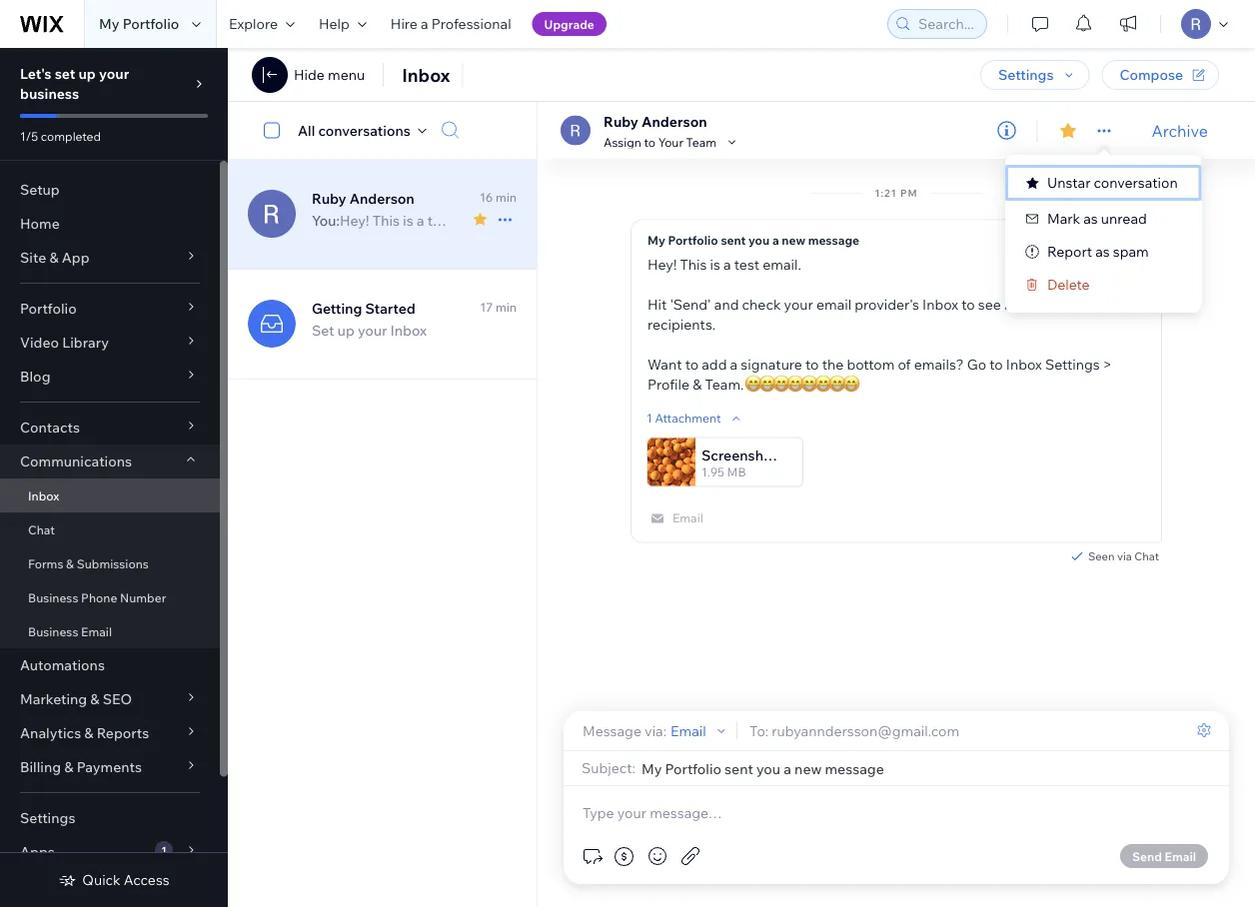 Task type: vqa. For each thing, say whether or not it's contained in the screenshot.
test
yes



Task type: locate. For each thing, give the bounding box(es) containing it.
how
[[1005, 295, 1032, 313]]

settings inside button
[[999, 66, 1054, 83]]

1
[[647, 411, 653, 426], [161, 844, 167, 857]]

& for submissions
[[66, 556, 74, 571]]

a right hire
[[421, 15, 429, 32]]

forms & submissions link
[[0, 547, 220, 581]]

settings link
[[0, 802, 220, 836]]

business phone number
[[28, 590, 166, 605]]

marketing
[[20, 691, 87, 708]]

inbox link
[[0, 479, 220, 513]]

your down getting started
[[358, 322, 387, 339]]

None field
[[642, 760, 1214, 778]]

0 vertical spatial 1
[[647, 411, 653, 426]]

anderson
[[642, 112, 708, 130], [350, 190, 415, 207]]

hide menu button
[[252, 57, 365, 93], [294, 66, 365, 84]]

& for app
[[49, 249, 59, 266]]

portfolio up let's set up your business
[[123, 15, 179, 32]]

inbox down started
[[391, 322, 427, 339]]

anderson up assign to your team button
[[642, 112, 708, 130]]

None checkbox
[[253, 118, 298, 142]]

delete button
[[1006, 267, 1202, 303]]

17 min
[[480, 300, 517, 315]]

ruby anderson image inside chat messages log
[[1171, 219, 1201, 249]]

1 vertical spatial my
[[648, 232, 666, 247]]

to left your
[[644, 134, 656, 149]]

1 vertical spatial anderson
[[350, 190, 415, 207]]

conversation
[[1094, 174, 1178, 191]]

1 inside chat messages log
[[647, 411, 653, 426]]

chat right via
[[1135, 549, 1160, 563]]

spam
[[1114, 243, 1149, 260]]

1 vertical spatial 1
[[161, 844, 167, 857]]

sidebar element
[[0, 48, 228, 908]]

inbox down communications
[[28, 488, 59, 503]]

chat up forms
[[28, 522, 55, 537]]

portfolio up video on the left top
[[20, 300, 77, 317]]

billing & payments
[[20, 759, 142, 776]]

hey! this is a test email. hit 'send' and check your email provider's inbox to see how emails appear to recipients. want to add a signature to the bottom of emails? go to inbox settings > profile & team.😁😁😁😁😁😁😁😁
[[648, 255, 1143, 393]]

getting started image
[[248, 300, 296, 348]]

min for anderson
[[496, 190, 517, 205]]

& inside hey! this is a test email. hit 'send' and check your email provider's inbox to see how emails appear to recipients. want to add a signature to the bottom of emails? go to inbox settings > profile & team.😁😁😁😁😁😁😁😁
[[693, 375, 702, 393]]

min right 17
[[496, 300, 517, 315]]

to left the
[[806, 355, 819, 373]]

1:21
[[875, 187, 897, 199]]

to:
[[750, 722, 769, 740]]

1 horizontal spatial my
[[648, 232, 666, 247]]

0 vertical spatial min
[[496, 190, 517, 205]]

site & app
[[20, 249, 90, 266]]

contacts
[[20, 419, 80, 436]]

1 business from the top
[[28, 590, 78, 605]]

subject:
[[582, 760, 636, 777]]

portfolio up the 'this'
[[668, 232, 719, 247]]

number
[[120, 590, 166, 605]]

forms & submissions
[[28, 556, 149, 571]]

your inside hey! this is a test email. hit 'send' and check your email provider's inbox to see how emails appear to recipients. want to add a signature to the bottom of emails? go to inbox settings > profile & team.😁😁😁😁😁😁😁😁
[[784, 295, 814, 313]]

1 inside sidebar element
[[161, 844, 167, 857]]

0 horizontal spatial up
[[78, 65, 96, 82]]

archive link
[[1152, 120, 1209, 140]]

chat
[[28, 522, 55, 537], [1135, 549, 1160, 563]]

ruby up you:
[[312, 190, 347, 207]]

emojis image
[[646, 845, 670, 869]]

settings inside sidebar element
[[20, 810, 75, 827]]

& left seo on the bottom left
[[90, 691, 100, 708]]

0 vertical spatial portfolio
[[123, 15, 179, 32]]

0 horizontal spatial anderson
[[350, 190, 415, 207]]

0 vertical spatial settings
[[999, 66, 1054, 83]]

ruby anderson image left the assign
[[561, 115, 591, 145]]

0 horizontal spatial your
[[99, 65, 129, 82]]

site & app button
[[0, 241, 220, 275]]

my portfolio sent you a new message
[[648, 232, 860, 247]]

0 horizontal spatial my
[[99, 15, 119, 32]]

0 horizontal spatial chat
[[28, 522, 55, 537]]

my for my portfolio
[[99, 15, 119, 32]]

1 horizontal spatial your
[[358, 322, 387, 339]]

1 vertical spatial ruby
[[312, 190, 347, 207]]

my up hey!
[[648, 232, 666, 247]]

library
[[62, 334, 109, 351]]

0 vertical spatial your
[[99, 65, 129, 82]]

1 vertical spatial settings
[[1046, 355, 1100, 373]]

provider's
[[855, 295, 920, 313]]

team.😁😁😁😁😁😁😁😁
[[705, 375, 856, 393]]

menu
[[1006, 165, 1202, 303]]

business
[[28, 590, 78, 605], [28, 624, 78, 639]]

to left see at the right top of page
[[962, 295, 975, 313]]

all conversations
[[298, 121, 411, 139]]

email button
[[671, 722, 731, 740]]

report as spam
[[1048, 243, 1149, 260]]

explore
[[229, 15, 278, 32]]

compose
[[1120, 66, 1184, 83]]

& down add
[[693, 375, 702, 393]]

0 vertical spatial my
[[99, 15, 119, 32]]

video library
[[20, 334, 109, 351]]

business down forms
[[28, 590, 78, 605]]

0 vertical spatial ruby anderson
[[604, 112, 708, 130]]

as right mark
[[1084, 210, 1098, 227]]

0 vertical spatial business
[[28, 590, 78, 605]]

communications
[[20, 453, 132, 470]]

ruby anderson up you:
[[312, 190, 415, 207]]

setup
[[20, 181, 60, 198]]

saved replies image
[[580, 845, 604, 869]]

forms
[[28, 556, 63, 571]]

emails?
[[914, 355, 964, 373]]

0 horizontal spatial ruby anderson
[[312, 190, 415, 207]]

site
[[20, 249, 46, 266]]

0 horizontal spatial ruby
[[312, 190, 347, 207]]

my up let's set up your business
[[99, 15, 119, 32]]

& for seo
[[90, 691, 100, 708]]

1 attachment
[[647, 411, 721, 426]]

the
[[822, 355, 844, 373]]

your left email
[[784, 295, 814, 313]]

hey!
[[648, 255, 677, 273]]

contacts button
[[0, 411, 220, 445]]

email
[[817, 295, 852, 313]]

appear
[[1081, 295, 1127, 313]]

hide
[[294, 66, 325, 83]]

1 horizontal spatial ruby anderson image
[[1171, 219, 1201, 249]]

check
[[742, 295, 781, 313]]

test
[[735, 255, 760, 273]]

your right set
[[99, 65, 129, 82]]

a right is
[[724, 255, 732, 273]]

quick access button
[[58, 872, 170, 890]]

Search... field
[[913, 10, 981, 38]]

0 vertical spatial anderson
[[642, 112, 708, 130]]

chat inside log
[[1135, 549, 1160, 563]]

2 vertical spatial portfolio
[[20, 300, 77, 317]]

0 vertical spatial up
[[78, 65, 96, 82]]

2 vertical spatial settings
[[20, 810, 75, 827]]

0 horizontal spatial portfolio
[[20, 300, 77, 317]]

seo
[[103, 691, 132, 708]]

0 vertical spatial chat
[[28, 522, 55, 537]]

ruby up the assign
[[604, 112, 639, 130]]

ruby anderson image right spam
[[1171, 219, 1201, 249]]

unstar conversation button
[[1006, 165, 1202, 201]]

hire a professional link
[[379, 0, 524, 48]]

& inside dropdown button
[[84, 725, 94, 742]]

you
[[749, 232, 770, 247]]

as for mark
[[1084, 210, 1098, 227]]

0 horizontal spatial 1
[[161, 844, 167, 857]]

1/5 completed
[[20, 128, 101, 143]]

email.
[[763, 255, 802, 273]]

& left reports at the bottom left of the page
[[84, 725, 94, 742]]

portfolio for my portfolio
[[123, 15, 179, 32]]

business up automations at the left bottom of the page
[[28, 624, 78, 639]]

& inside "popup button"
[[64, 759, 73, 776]]

to
[[644, 134, 656, 149], [962, 295, 975, 313], [1130, 295, 1143, 313], [686, 355, 699, 373], [806, 355, 819, 373], [990, 355, 1003, 373]]

1 horizontal spatial 1
[[647, 411, 653, 426]]

1 up 'access'
[[161, 844, 167, 857]]

business email
[[28, 624, 112, 639]]

anderson down conversations
[[350, 190, 415, 207]]

0 vertical spatial as
[[1084, 210, 1098, 227]]

2 business from the top
[[28, 624, 78, 639]]

conversations
[[318, 121, 411, 139]]

1 horizontal spatial chat
[[1135, 549, 1160, 563]]

chat link
[[0, 513, 220, 547]]

upgrade button
[[533, 12, 607, 36]]

ruby anderson
[[604, 112, 708, 130], [312, 190, 415, 207]]

0 vertical spatial ruby
[[604, 112, 639, 130]]

go
[[967, 355, 987, 373]]

business
[[20, 85, 79, 102]]

1 min from the top
[[496, 190, 517, 205]]

getting
[[312, 300, 362, 317]]

inbox left see at the right top of page
[[923, 295, 959, 313]]

1 horizontal spatial portfolio
[[123, 15, 179, 32]]

to: rubyanndersson@gmail.com
[[750, 722, 960, 740]]

inbox inside inbox link
[[28, 488, 59, 503]]

business for business email
[[28, 624, 78, 639]]

1 vertical spatial chat
[[1135, 549, 1160, 563]]

professional
[[432, 15, 512, 32]]

portfolio inside chat messages log
[[668, 232, 719, 247]]

ruby
[[604, 112, 639, 130], [312, 190, 347, 207]]

16 min
[[480, 190, 517, 205]]

1 vertical spatial ruby anderson
[[312, 190, 415, 207]]

chat inside sidebar element
[[28, 522, 55, 537]]

1 vertical spatial portfolio
[[668, 232, 719, 247]]

& right billing
[[64, 759, 73, 776]]

1 vertical spatial your
[[784, 295, 814, 313]]

your inside let's set up your business
[[99, 65, 129, 82]]

inbox right go
[[1007, 355, 1043, 373]]

let's
[[20, 65, 52, 82]]

inbox down hire
[[402, 63, 450, 86]]

ruby anderson up assign to your team
[[604, 112, 708, 130]]

1 vertical spatial ruby anderson image
[[1171, 219, 1201, 249]]

as left spam
[[1096, 243, 1110, 260]]

email down business phone number at left bottom
[[81, 624, 112, 639]]

as
[[1084, 210, 1098, 227], [1096, 243, 1110, 260]]

report
[[1048, 243, 1093, 260]]

1.95 mb
[[702, 464, 746, 479]]

min
[[496, 190, 517, 205], [496, 300, 517, 315]]

analytics
[[20, 725, 81, 742]]

& right site
[[49, 249, 59, 266]]

1 vertical spatial min
[[496, 300, 517, 315]]

files image
[[679, 845, 703, 869]]

0 vertical spatial ruby anderson image
[[561, 115, 591, 145]]

my inside chat messages log
[[648, 232, 666, 247]]

1 vertical spatial as
[[1096, 243, 1110, 260]]

email inside sidebar element
[[81, 624, 112, 639]]

1 vertical spatial business
[[28, 624, 78, 639]]

& right forms
[[66, 556, 74, 571]]

1 vertical spatial up
[[338, 322, 355, 339]]

2 horizontal spatial your
[[784, 295, 814, 313]]

2 horizontal spatial portfolio
[[668, 232, 719, 247]]

min right 16
[[496, 190, 517, 205]]

email down the 1.95
[[673, 511, 704, 526]]

2 min from the top
[[496, 300, 517, 315]]

1 left attachment
[[647, 411, 653, 426]]

1 horizontal spatial ruby
[[604, 112, 639, 130]]

ruby anderson image
[[561, 115, 591, 145], [1171, 219, 1201, 249]]



Task type: describe. For each thing, give the bounding box(es) containing it.
emails
[[1035, 295, 1077, 313]]

Type your message. Hit enter to submit. text field
[[580, 803, 1214, 825]]

unstar
[[1048, 174, 1091, 191]]

hire a professional
[[391, 15, 512, 32]]

message
[[809, 232, 860, 247]]

want
[[648, 355, 682, 373]]

unstar conversation
[[1048, 174, 1178, 191]]

billing
[[20, 759, 61, 776]]

1/5
[[20, 128, 38, 143]]

a right you
[[773, 232, 779, 247]]

home link
[[0, 207, 220, 241]]

set up your inbox
[[312, 322, 427, 339]]

attachment
[[655, 411, 721, 426]]

portfolio for my portfolio sent you a new message
[[668, 232, 719, 247]]

app
[[62, 249, 90, 266]]

assign
[[604, 134, 642, 149]]

all
[[298, 121, 315, 139]]

to left add
[[686, 355, 699, 373]]

let's set up your business
[[20, 65, 129, 102]]

automations link
[[0, 649, 220, 683]]

'send'
[[670, 295, 712, 313]]

message via:
[[583, 722, 667, 740]]

menu
[[328, 66, 365, 83]]

compose button
[[1102, 60, 1220, 90]]

send email
[[1133, 849, 1197, 864]]

set
[[312, 322, 334, 339]]

settings for 'settings' link
[[20, 810, 75, 827]]

phone
[[81, 590, 117, 605]]

1 horizontal spatial anderson
[[642, 112, 708, 130]]

new
[[782, 232, 806, 247]]

setup link
[[0, 173, 220, 207]]

blog button
[[0, 360, 220, 394]]

submissions
[[77, 556, 149, 571]]

a right add
[[730, 355, 738, 373]]

this
[[680, 255, 707, 273]]

up inside let's set up your business
[[78, 65, 96, 82]]

team
[[686, 134, 717, 149]]

chat messages log
[[538, 159, 1256, 712]]

your
[[659, 134, 684, 149]]

to right the appear
[[1130, 295, 1143, 313]]

menu containing unstar conversation
[[1006, 165, 1202, 303]]

billing & payments button
[[0, 751, 220, 785]]

hit
[[648, 295, 667, 313]]

business email link
[[0, 615, 220, 649]]

getting started
[[312, 300, 416, 317]]

is
[[710, 255, 721, 273]]

email right 'send'
[[1165, 849, 1197, 864]]

1.95
[[702, 464, 725, 479]]

1 for 1
[[161, 844, 167, 857]]

mark as unread
[[1048, 210, 1148, 227]]

of
[[898, 355, 911, 373]]

completed
[[41, 128, 101, 143]]

upgrade
[[545, 16, 595, 31]]

hire
[[391, 15, 418, 32]]

recipients.
[[648, 315, 716, 333]]

portfolio button
[[0, 292, 220, 326]]

set
[[55, 65, 75, 82]]

assign to your team button
[[604, 133, 741, 151]]

unread
[[1102, 210, 1148, 227]]

& for payments
[[64, 759, 73, 776]]

message
[[583, 722, 642, 740]]

marketing & seo button
[[0, 683, 220, 717]]

to right go
[[990, 355, 1003, 373]]

mark
[[1048, 210, 1081, 227]]

1 for 1 attachment
[[647, 411, 653, 426]]

email inside chat messages log
[[673, 511, 704, 526]]

17
[[480, 300, 493, 315]]

business phone number link
[[0, 581, 220, 615]]

and
[[715, 295, 739, 313]]

email right via:
[[671, 722, 707, 740]]

1 horizontal spatial ruby anderson
[[604, 112, 708, 130]]

access
[[124, 872, 170, 889]]

hide menu button down help
[[294, 66, 365, 84]]

started
[[365, 300, 416, 317]]

apps
[[20, 844, 55, 861]]

signature
[[741, 355, 803, 373]]

min for started
[[496, 300, 517, 315]]

payments
[[77, 759, 142, 776]]

video library button
[[0, 326, 220, 360]]

>
[[1103, 355, 1112, 373]]

1 horizontal spatial up
[[338, 322, 355, 339]]

16
[[480, 190, 493, 205]]

automations
[[20, 657, 105, 674]]

settings for settings button
[[999, 66, 1054, 83]]

home
[[20, 215, 60, 232]]

send
[[1133, 849, 1163, 864]]

0 horizontal spatial ruby anderson image
[[561, 115, 591, 145]]

analytics & reports
[[20, 725, 149, 742]]

settings inside hey! this is a test email. hit 'send' and check your email provider's inbox to see how emails appear to recipients. want to add a signature to the bottom of emails? go to inbox settings > profile & team.😁😁😁😁😁😁😁😁
[[1046, 355, 1100, 373]]

hide menu button up all
[[252, 57, 365, 93]]

seen via chat
[[1089, 549, 1160, 563]]

my for my portfolio sent you a new message
[[648, 232, 666, 247]]

2 vertical spatial your
[[358, 322, 387, 339]]

to inside button
[[644, 134, 656, 149]]

my portfolio
[[99, 15, 179, 32]]

portfolio inside portfolio dropdown button
[[20, 300, 77, 317]]

business for business phone number
[[28, 590, 78, 605]]

ruby anderson image
[[248, 190, 296, 238]]

help button
[[307, 0, 379, 48]]

as for report
[[1096, 243, 1110, 260]]

mark as unread button
[[1006, 201, 1202, 237]]

pm
[[901, 187, 918, 199]]

a inside "link"
[[421, 15, 429, 32]]

marketing & seo
[[20, 691, 132, 708]]

communications button
[[0, 445, 220, 479]]

& for reports
[[84, 725, 94, 742]]



